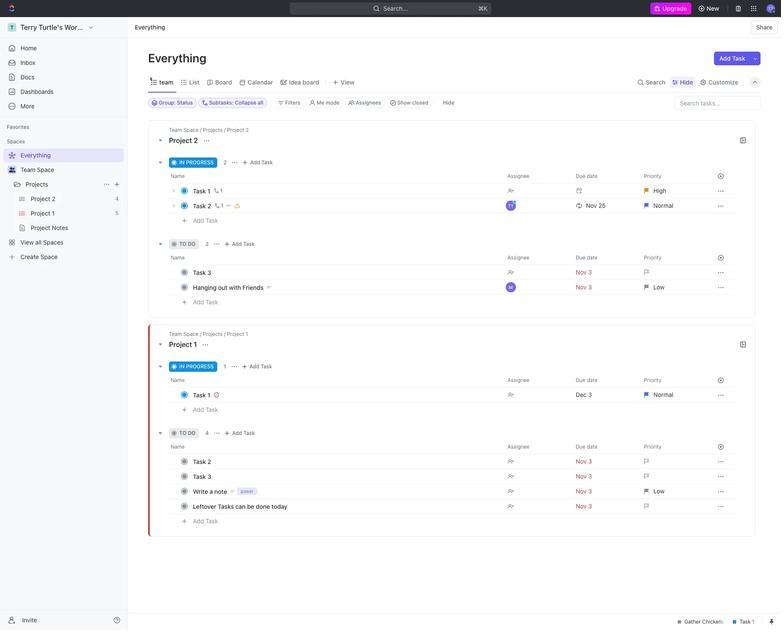 Task type: locate. For each thing, give the bounding box(es) containing it.
4 inside "tree"
[[115, 196, 119, 202]]

projects inside "tree"
[[26, 181, 48, 188]]

1 vertical spatial spaces
[[43, 239, 63, 246]]

4 assignee button from the top
[[503, 440, 571, 454]]

2 do from the top
[[188, 430, 196, 436]]

1 in from the top
[[179, 159, 185, 166]]

1 vertical spatial all
[[35, 239, 42, 246]]

spaces down project notes at the top of the page
[[43, 239, 63, 246]]

add task button
[[714, 52, 751, 65], [240, 158, 276, 168], [189, 216, 222, 226], [222, 239, 258, 249], [189, 297, 222, 307], [239, 362, 276, 372], [189, 405, 222, 415], [222, 428, 258, 438], [189, 516, 222, 526]]

0 vertical spatial progress
[[186, 159, 214, 166]]

0 vertical spatial to do
[[179, 241, 196, 247]]

1 do from the top
[[188, 241, 196, 247]]

add task
[[720, 55, 745, 62], [250, 159, 273, 166], [193, 217, 218, 224], [232, 241, 255, 247], [193, 298, 218, 306], [250, 363, 272, 370], [193, 406, 218, 413], [232, 430, 255, 436], [193, 517, 218, 525]]

tree inside sidebar navigation
[[3, 149, 124, 264]]

1 due from the top
[[576, 173, 586, 179]]

1 horizontal spatial tt button
[[764, 2, 778, 15]]

2 ‎task from the top
[[193, 458, 206, 465]]

everything link
[[133, 22, 167, 32], [3, 149, 122, 162]]

0 horizontal spatial tt button
[[503, 198, 571, 213]]

0 vertical spatial ‎task
[[193, 391, 206, 399]]

0 vertical spatial in
[[179, 159, 185, 166]]

0 vertical spatial hide
[[680, 78, 693, 86]]

in down team space / projects / project 1
[[179, 363, 185, 370]]

with
[[229, 284, 241, 291]]

do
[[188, 241, 196, 247], [188, 430, 196, 436]]

low button
[[639, 280, 707, 295], [639, 484, 707, 499]]

power button
[[237, 487, 260, 497]]

project 1 up project notes at the top of the page
[[31, 210, 55, 217]]

team inside "tree"
[[20, 166, 35, 173]]

tree containing everything
[[3, 149, 124, 264]]

tt button
[[764, 2, 778, 15], [503, 198, 571, 213]]

spaces
[[7, 138, 25, 145], [43, 239, 63, 246]]

0 vertical spatial to
[[179, 241, 186, 247]]

2 vertical spatial team
[[169, 331, 182, 337]]

1 horizontal spatial 4
[[205, 430, 209, 436]]

0 vertical spatial task 3
[[193, 269, 211, 276]]

2 name from the top
[[171, 254, 185, 261]]

1 inside "tree"
[[52, 210, 55, 217]]

everything for the leftmost the 'everything' link
[[20, 152, 51, 159]]

assignee
[[508, 173, 530, 179], [508, 254, 530, 261], [508, 377, 530, 383], [508, 444, 530, 450]]

2 progress from the top
[[186, 363, 214, 370]]

spaces down favorites button
[[7, 138, 25, 145]]

do for 1
[[188, 430, 196, 436]]

1 name from the top
[[171, 173, 185, 179]]

be
[[247, 503, 254, 510]]

3 up the hanging
[[208, 269, 211, 276]]

task 3 link down ‎task 2 link
[[191, 470, 501, 483]]

1 vertical spatial 4
[[205, 430, 209, 436]]

2 task 3 from the top
[[193, 473, 211, 480]]

0 vertical spatial all
[[258, 99, 263, 106]]

2 to do from the top
[[179, 430, 196, 436]]

in down team space / projects / project 2
[[179, 159, 185, 166]]

team
[[159, 78, 173, 86]]

tt
[[768, 6, 774, 11], [508, 203, 514, 208]]

hide right closed
[[443, 99, 455, 106]]

view inside view button
[[341, 78, 355, 86]]

view inside "view all spaces" link
[[20, 239, 34, 246]]

tasks
[[218, 503, 234, 510]]

4 date from the top
[[587, 444, 598, 450]]

3 due date from the top
[[576, 377, 598, 383]]

task
[[732, 55, 745, 62], [262, 159, 273, 166], [193, 187, 206, 194], [193, 202, 206, 209], [206, 217, 218, 224], [243, 241, 255, 247], [193, 269, 206, 276], [206, 298, 218, 306], [261, 363, 272, 370], [206, 406, 218, 413], [244, 430, 255, 436], [193, 473, 206, 480], [206, 517, 218, 525]]

space for team space / projects / project 2
[[183, 127, 198, 133]]

0 vertical spatial team
[[169, 127, 182, 133]]

do down task 2 on the left top of the page
[[188, 241, 196, 247]]

workspace
[[64, 23, 100, 31]]

task 3 link up 'hanging out with friends' 'link'
[[191, 266, 501, 279]]

to do up "‎task 2" at the left bottom of the page
[[179, 430, 196, 436]]

favorites button
[[3, 122, 33, 132]]

2 low button from the top
[[639, 484, 707, 499]]

team space link
[[20, 163, 122, 177]]

0 horizontal spatial project 1
[[31, 210, 55, 217]]

do up "‎task 2" at the left bottom of the page
[[188, 430, 196, 436]]

1 horizontal spatial hide
[[680, 78, 693, 86]]

me
[[317, 99, 324, 106]]

m button
[[503, 280, 571, 295]]

space
[[183, 127, 198, 133], [37, 166, 54, 173], [40, 253, 58, 260], [183, 331, 198, 337]]

normal
[[654, 202, 674, 209], [654, 391, 674, 398]]

write a note
[[193, 488, 227, 495]]

view up assignees button
[[341, 78, 355, 86]]

1 progress from the top
[[186, 159, 214, 166]]

3 due date button from the top
[[571, 374, 639, 387]]

4 priority from the top
[[644, 444, 662, 450]]

1 vertical spatial to do
[[179, 430, 196, 436]]

1 vertical spatial everything link
[[3, 149, 122, 162]]

upgrade link
[[651, 3, 691, 15]]

0 horizontal spatial spaces
[[7, 138, 25, 145]]

2 inside 'link'
[[52, 195, 55, 202]]

view
[[341, 78, 355, 86], [20, 239, 34, 246]]

share button
[[751, 20, 778, 34]]

3 up write a note
[[208, 473, 211, 480]]

0 vertical spatial project 1
[[31, 210, 55, 217]]

0 vertical spatial low
[[654, 283, 665, 291]]

projects
[[203, 127, 223, 133], [26, 181, 48, 188], [203, 331, 223, 337]]

mode
[[326, 99, 340, 106]]

view button
[[330, 72, 358, 92]]

all up create space
[[35, 239, 42, 246]]

1 vertical spatial task 3 link
[[191, 470, 501, 483]]

to do down task 2 on the left top of the page
[[179, 241, 196, 247]]

terry turtle's workspace, , element
[[8, 23, 16, 32]]

everything inside "tree"
[[20, 152, 51, 159]]

0 horizontal spatial hide
[[443, 99, 455, 106]]

4 due from the top
[[576, 444, 586, 450]]

all
[[258, 99, 263, 106], [35, 239, 42, 246]]

1 vertical spatial view
[[20, 239, 34, 246]]

1 vertical spatial normal button
[[639, 387, 707, 403]]

in progress up task 1
[[179, 159, 214, 166]]

1 horizontal spatial all
[[258, 99, 263, 106]]

1 vertical spatial projects
[[26, 181, 48, 188]]

project 1 down team space / projects / project 1
[[169, 341, 199, 348]]

task 3 down "‎task 2" at the left bottom of the page
[[193, 473, 211, 480]]

0 horizontal spatial project 2
[[31, 195, 55, 202]]

0 horizontal spatial tt
[[508, 203, 514, 208]]

0 vertical spatial in progress
[[179, 159, 214, 166]]

1 priority button from the top
[[639, 169, 707, 183]]

1
[[208, 187, 210, 194], [220, 187, 223, 194], [221, 202, 223, 209], [52, 210, 55, 217], [246, 331, 248, 337], [194, 341, 197, 348], [224, 363, 226, 370], [208, 391, 210, 399]]

‎task inside ‎task 2 link
[[193, 458, 206, 465]]

1 vertical spatial task 3
[[193, 473, 211, 480]]

due date
[[576, 173, 598, 179], [576, 254, 598, 261], [576, 377, 598, 383], [576, 444, 598, 450]]

1 button for task 1
[[212, 187, 224, 195]]

0 vertical spatial 3
[[208, 269, 211, 276]]

1 button right task 1
[[212, 187, 224, 195]]

sidebar navigation
[[0, 17, 129, 630]]

can
[[235, 503, 246, 510]]

more button
[[3, 99, 124, 113]]

project 2 down team space / projects / project 2
[[169, 137, 200, 144]]

0 horizontal spatial view
[[20, 239, 34, 246]]

hanging out with friends
[[193, 284, 264, 291]]

0 vertical spatial view
[[341, 78, 355, 86]]

user group image
[[9, 167, 15, 172]]

1 assignee button from the top
[[503, 169, 571, 183]]

due
[[576, 173, 586, 179], [576, 254, 586, 261], [576, 377, 586, 383], [576, 444, 586, 450]]

view up create
[[20, 239, 34, 246]]

4 up "‎task 2" at the left bottom of the page
[[205, 430, 209, 436]]

all right collapse
[[258, 99, 263, 106]]

project 2 down projects link
[[31, 195, 55, 202]]

idea
[[289, 78, 301, 86]]

add
[[720, 55, 731, 62], [250, 159, 260, 166], [193, 217, 204, 224], [232, 241, 242, 247], [193, 298, 204, 306], [250, 363, 259, 370], [193, 406, 204, 413], [232, 430, 242, 436], [193, 517, 204, 525]]

3 assignee from the top
[[508, 377, 530, 383]]

1 vertical spatial in progress
[[179, 363, 214, 370]]

task 3
[[193, 269, 211, 276], [193, 473, 211, 480]]

1 date from the top
[[587, 173, 598, 179]]

project 1
[[31, 210, 55, 217], [169, 341, 199, 348]]

favorites
[[7, 124, 29, 130]]

assignee button
[[503, 169, 571, 183], [503, 251, 571, 265], [503, 374, 571, 387], [503, 440, 571, 454]]

to for 2
[[179, 241, 186, 247]]

1 vertical spatial 3
[[208, 473, 211, 480]]

1 horizontal spatial tt
[[768, 6, 774, 11]]

view for view all spaces
[[20, 239, 34, 246]]

0 vertical spatial 1 button
[[212, 187, 224, 195]]

low for second low dropdown button from the bottom of the page
[[654, 283, 665, 291]]

2 date from the top
[[587, 254, 598, 261]]

1 vertical spatial to
[[179, 430, 186, 436]]

0 vertical spatial normal button
[[639, 198, 707, 213]]

5
[[116, 210, 119, 216]]

1 vertical spatial tt
[[508, 203, 514, 208]]

1 vertical spatial normal
[[654, 391, 674, 398]]

1 vertical spatial low button
[[639, 484, 707, 499]]

in progress up ‎task 1
[[179, 363, 214, 370]]

invite
[[22, 616, 37, 624]]

1 vertical spatial progress
[[186, 363, 214, 370]]

tree
[[3, 149, 124, 264]]

1 vertical spatial 1 button
[[213, 202, 225, 210]]

‎task inside ‎task 1 link
[[193, 391, 206, 399]]

1 vertical spatial tt button
[[503, 198, 571, 213]]

‎task for ‎task 1
[[193, 391, 206, 399]]

customize button
[[698, 76, 741, 88]]

1 vertical spatial low
[[654, 488, 665, 495]]

2 low from the top
[[654, 488, 665, 495]]

name button
[[169, 169, 503, 183], [169, 251, 503, 265], [169, 374, 503, 387], [169, 440, 503, 454]]

/
[[200, 127, 201, 133], [224, 127, 226, 133], [200, 331, 201, 337], [224, 331, 226, 337]]

3 date from the top
[[587, 377, 598, 383]]

0 vertical spatial 4
[[115, 196, 119, 202]]

0 vertical spatial everything
[[135, 23, 165, 31]]

in progress for 2
[[179, 159, 214, 166]]

2 in from the top
[[179, 363, 185, 370]]

1 vertical spatial in
[[179, 363, 185, 370]]

0 vertical spatial project 2
[[169, 137, 200, 144]]

1 horizontal spatial project 1
[[169, 341, 199, 348]]

2 vertical spatial projects
[[203, 331, 223, 337]]

1 due date from the top
[[576, 173, 598, 179]]

1 vertical spatial hide
[[443, 99, 455, 106]]

in
[[179, 159, 185, 166], [179, 363, 185, 370]]

board link
[[214, 76, 232, 88]]

‎task for ‎task 2
[[193, 458, 206, 465]]

board
[[303, 78, 319, 86]]

team
[[169, 127, 182, 133], [20, 166, 35, 173], [169, 331, 182, 337]]

group: status
[[159, 99, 193, 106]]

project
[[227, 127, 244, 133], [169, 137, 192, 144], [31, 195, 50, 202], [31, 210, 50, 217], [31, 224, 50, 231], [227, 331, 244, 337], [169, 341, 192, 348]]

1 horizontal spatial everything link
[[133, 22, 167, 32]]

collapse
[[235, 99, 256, 106]]

1 task 3 link from the top
[[191, 266, 501, 279]]

0 vertical spatial low button
[[639, 280, 707, 295]]

4 due date from the top
[[576, 444, 598, 450]]

today
[[272, 503, 288, 510]]

2
[[246, 127, 249, 133], [194, 137, 198, 144], [224, 159, 227, 166], [52, 195, 55, 202], [208, 202, 211, 209], [205, 241, 209, 247], [208, 458, 211, 465]]

3 due from the top
[[576, 377, 586, 383]]

team for project 1
[[169, 331, 182, 337]]

4 up the '5'
[[115, 196, 119, 202]]

normal button
[[639, 198, 707, 213], [639, 387, 707, 403]]

create
[[20, 253, 39, 260]]

hide inside button
[[443, 99, 455, 106]]

task 3 up the hanging
[[193, 269, 211, 276]]

in progress
[[179, 159, 214, 166], [179, 363, 214, 370]]

hide right search
[[680, 78, 693, 86]]

0 vertical spatial tt
[[768, 6, 774, 11]]

idea board link
[[287, 76, 319, 88]]

1 vertical spatial everything
[[148, 51, 209, 65]]

everything for rightmost the 'everything' link
[[135, 23, 165, 31]]

1 vertical spatial project 1
[[169, 341, 199, 348]]

1 task 3 from the top
[[193, 269, 211, 276]]

1 ‎task from the top
[[193, 391, 206, 399]]

progress up ‎task 1
[[186, 363, 214, 370]]

0 horizontal spatial 4
[[115, 196, 119, 202]]

project 2 link
[[31, 192, 112, 206]]

0 vertical spatial normal
[[654, 202, 674, 209]]

1 in progress from the top
[[179, 159, 214, 166]]

1 vertical spatial ‎task
[[193, 458, 206, 465]]

space for team space
[[37, 166, 54, 173]]

1 vertical spatial team
[[20, 166, 35, 173]]

3
[[208, 269, 211, 276], [208, 473, 211, 480]]

2 name button from the top
[[169, 251, 503, 265]]

2 to from the top
[[179, 430, 186, 436]]

3 priority from the top
[[644, 377, 662, 383]]

1 low from the top
[[654, 283, 665, 291]]

dashboards link
[[3, 85, 124, 99]]

1 to do from the top
[[179, 241, 196, 247]]

2 in progress from the top
[[179, 363, 214, 370]]

progress up task 1
[[186, 159, 214, 166]]

0 horizontal spatial all
[[35, 239, 42, 246]]

name
[[171, 173, 185, 179], [171, 254, 185, 261], [171, 377, 185, 383], [171, 444, 185, 450]]

0 vertical spatial everything link
[[133, 22, 167, 32]]

hide inside dropdown button
[[680, 78, 693, 86]]

projects for project 1
[[203, 331, 223, 337]]

task 3 link
[[191, 266, 501, 279], [191, 470, 501, 483]]

1 horizontal spatial view
[[341, 78, 355, 86]]

hanging
[[193, 284, 217, 291]]

1 button right task 2 on the left top of the page
[[213, 202, 225, 210]]

0 vertical spatial do
[[188, 241, 196, 247]]

0 vertical spatial task 3 link
[[191, 266, 501, 279]]

2 assignee button from the top
[[503, 251, 571, 265]]

leftover tasks can be done today
[[193, 503, 288, 510]]

share
[[756, 23, 773, 31]]

2 vertical spatial everything
[[20, 152, 51, 159]]

low for 1st low dropdown button from the bottom
[[654, 488, 665, 495]]

1 to from the top
[[179, 241, 186, 247]]

0 vertical spatial tt button
[[764, 2, 778, 15]]

0 vertical spatial projects
[[203, 127, 223, 133]]

low
[[654, 283, 665, 291], [654, 488, 665, 495]]

1 vertical spatial do
[[188, 430, 196, 436]]

list
[[189, 78, 199, 86]]

project 1 link
[[31, 207, 112, 220]]

4 name from the top
[[171, 444, 185, 450]]

1 vertical spatial project 2
[[31, 195, 55, 202]]



Task type: describe. For each thing, give the bounding box(es) containing it.
view button
[[330, 76, 358, 88]]

0 horizontal spatial everything link
[[3, 149, 122, 162]]

project notes
[[31, 224, 68, 231]]

subtasks:
[[209, 99, 234, 106]]

2 3 from the top
[[208, 473, 211, 480]]

1 normal from the top
[[654, 202, 674, 209]]

task 3 for second task 3 "link" from the bottom
[[193, 269, 211, 276]]

subtasks: collapse all
[[209, 99, 263, 106]]

power
[[241, 489, 254, 494]]

1 name button from the top
[[169, 169, 503, 183]]

all inside "tree"
[[35, 239, 42, 246]]

in for 1
[[179, 363, 185, 370]]

do for 2
[[188, 241, 196, 247]]

list link
[[188, 76, 199, 88]]

⌘k
[[479, 5, 488, 12]]

view all spaces link
[[3, 236, 122, 249]]

calendar
[[248, 78, 273, 86]]

inbox link
[[3, 56, 124, 70]]

2 due from the top
[[576, 254, 586, 261]]

friends
[[243, 284, 264, 291]]

search...
[[384, 5, 408, 12]]

project inside 'link'
[[31, 195, 50, 202]]

group:
[[159, 99, 176, 106]]

team space / projects / project 1
[[169, 331, 248, 337]]

tt for rightmost tt dropdown button
[[768, 6, 774, 11]]

idea board
[[289, 78, 319, 86]]

turtle's
[[39, 23, 63, 31]]

to do for 2
[[179, 241, 196, 247]]

write
[[193, 488, 208, 495]]

leftover
[[193, 503, 216, 510]]

show
[[397, 99, 411, 106]]

4 priority button from the top
[[639, 440, 707, 454]]

a
[[210, 488, 213, 495]]

‎task 1 link
[[191, 389, 501, 401]]

3 assignee button from the top
[[503, 374, 571, 387]]

create space link
[[3, 250, 122, 264]]

new
[[707, 5, 719, 12]]

me mode button
[[306, 98, 343, 108]]

team for project 2
[[169, 127, 182, 133]]

to for 1
[[179, 430, 186, 436]]

dashboards
[[20, 88, 54, 95]]

assignees
[[356, 99, 381, 106]]

leftover tasks can be done today link
[[191, 500, 501, 513]]

2 assignee from the top
[[508, 254, 530, 261]]

project 1 inside "tree"
[[31, 210, 55, 217]]

hanging out with friends link
[[191, 281, 501, 294]]

1 low button from the top
[[639, 280, 707, 295]]

progress for project 2
[[186, 159, 214, 166]]

notes
[[52, 224, 68, 231]]

terry
[[20, 23, 37, 31]]

hide button
[[440, 98, 458, 108]]

4 assignee from the top
[[508, 444, 530, 450]]

1 assignee from the top
[[508, 173, 530, 179]]

4 due date button from the top
[[571, 440, 639, 454]]

1 priority from the top
[[644, 173, 662, 179]]

more
[[20, 102, 35, 110]]

Search tasks... text field
[[675, 96, 760, 109]]

space for create space
[[40, 253, 58, 260]]

1 horizontal spatial spaces
[[43, 239, 63, 246]]

hide button
[[670, 76, 696, 88]]

docs link
[[3, 70, 124, 84]]

‎task 2
[[193, 458, 211, 465]]

2 task 3 link from the top
[[191, 470, 501, 483]]

docs
[[20, 73, 35, 81]]

1 normal button from the top
[[639, 198, 707, 213]]

3 priority button from the top
[[639, 374, 707, 387]]

inbox
[[20, 59, 35, 66]]

2 due date button from the top
[[571, 251, 639, 265]]

task 1
[[193, 187, 210, 194]]

in progress for 1
[[179, 363, 214, 370]]

filters button
[[275, 98, 304, 108]]

team link
[[158, 76, 173, 88]]

done
[[256, 503, 270, 510]]

3 name button from the top
[[169, 374, 503, 387]]

space for team space / projects / project 1
[[183, 331, 198, 337]]

board
[[215, 78, 232, 86]]

show closed
[[397, 99, 429, 106]]

2 normal button from the top
[[639, 387, 707, 403]]

filters
[[285, 99, 301, 106]]

2 normal from the top
[[654, 391, 674, 398]]

search
[[646, 78, 666, 86]]

in for 2
[[179, 159, 185, 166]]

‎task 2 link
[[191, 455, 501, 468]]

1 due date button from the top
[[571, 169, 639, 183]]

new button
[[695, 2, 725, 15]]

search button
[[635, 76, 668, 88]]

‎task 1
[[193, 391, 210, 399]]

calendar link
[[246, 76, 273, 88]]

status
[[177, 99, 193, 106]]

2 due date from the top
[[576, 254, 598, 261]]

2 priority button from the top
[[639, 251, 707, 265]]

closed
[[412, 99, 429, 106]]

project notes link
[[31, 221, 122, 235]]

t
[[10, 24, 14, 31]]

me mode
[[317, 99, 340, 106]]

1 button for task 2
[[213, 202, 225, 210]]

4 name button from the top
[[169, 440, 503, 454]]

m
[[509, 285, 513, 290]]

1 3 from the top
[[208, 269, 211, 276]]

to do for 1
[[179, 430, 196, 436]]

progress for project 1
[[186, 363, 214, 370]]

0 vertical spatial spaces
[[7, 138, 25, 145]]

out
[[218, 284, 227, 291]]

task 3 for 2nd task 3 "link" from the top of the page
[[193, 473, 211, 480]]

home
[[20, 44, 37, 52]]

team space
[[20, 166, 54, 173]]

terry turtle's workspace
[[20, 23, 100, 31]]

projects link
[[26, 178, 100, 191]]

project 2 inside 'link'
[[31, 195, 55, 202]]

home link
[[3, 41, 124, 55]]

team space / projects / project 2
[[169, 127, 249, 133]]

2 priority from the top
[[644, 254, 662, 261]]

1 horizontal spatial project 2
[[169, 137, 200, 144]]

customize
[[709, 78, 739, 86]]

show closed button
[[387, 98, 432, 108]]

projects for project 2
[[203, 127, 223, 133]]

upgrade
[[663, 5, 687, 12]]

tt for the bottom tt dropdown button
[[508, 203, 514, 208]]

note
[[214, 488, 227, 495]]

view all spaces
[[20, 239, 63, 246]]

view for view
[[341, 78, 355, 86]]

high
[[654, 187, 666, 194]]

3 name from the top
[[171, 377, 185, 383]]

high button
[[639, 183, 707, 199]]

create space
[[20, 253, 58, 260]]



Task type: vqa. For each thing, say whether or not it's contained in the screenshot.
'to' inside 50 Active Rules + Rules Fire Up To 100 Times / Mo
no



